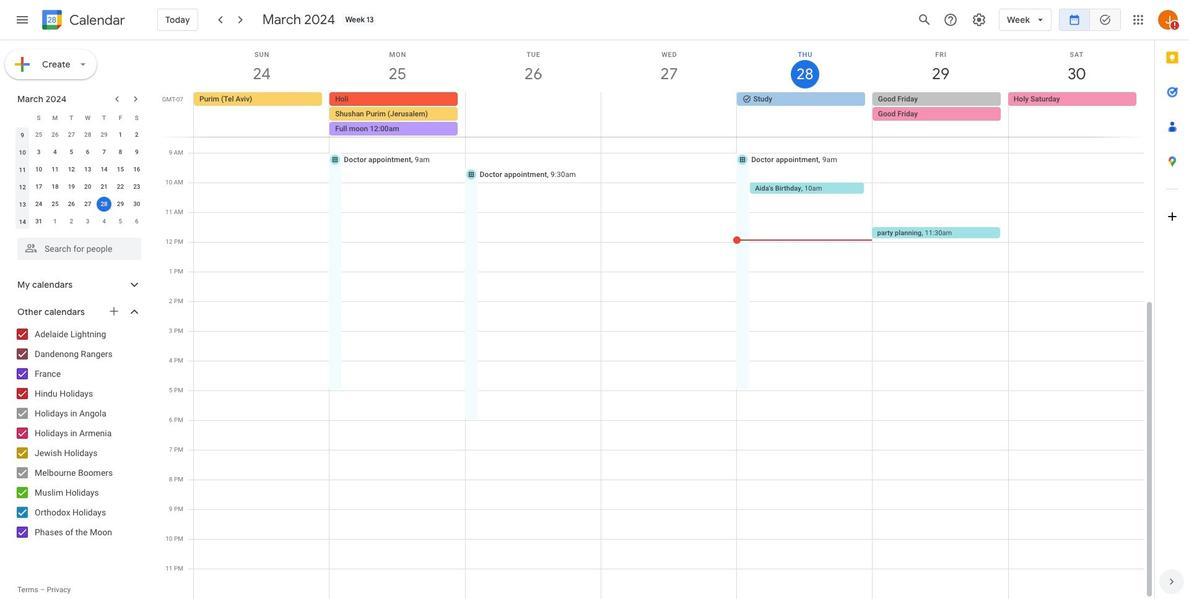 Task type: describe. For each thing, give the bounding box(es) containing it.
10 element
[[31, 162, 46, 177]]

23 element
[[129, 180, 144, 195]]

cell inside row group
[[96, 196, 112, 213]]

29 element
[[113, 197, 128, 212]]

3 element
[[31, 145, 46, 160]]

19 element
[[64, 180, 79, 195]]

11 element
[[48, 162, 63, 177]]

april 3 element
[[80, 214, 95, 229]]

april 2 element
[[64, 214, 79, 229]]

april 4 element
[[97, 214, 112, 229]]

february 25 element
[[31, 128, 46, 142]]

Search for people text field
[[25, 238, 134, 260]]

other calendars list
[[2, 325, 154, 543]]

25 element
[[48, 197, 63, 212]]

8 element
[[113, 145, 128, 160]]

22 element
[[113, 180, 128, 195]]

column header inside march 2024 grid
[[14, 109, 31, 126]]

calendar element
[[40, 7, 125, 35]]

27 element
[[80, 197, 95, 212]]

17 element
[[31, 180, 46, 195]]

4 element
[[48, 145, 63, 160]]

1 element
[[113, 128, 128, 142]]

14 element
[[97, 162, 112, 177]]

20 element
[[80, 180, 95, 195]]

18 element
[[48, 180, 63, 195]]

2 element
[[129, 128, 144, 142]]

7 element
[[97, 145, 112, 160]]



Task type: vqa. For each thing, say whether or not it's contained in the screenshot.
9 element on the top of page
yes



Task type: locate. For each thing, give the bounding box(es) containing it.
6 element
[[80, 145, 95, 160]]

28, today element
[[97, 197, 112, 212]]

main drawer image
[[15, 12, 30, 27]]

settings menu image
[[972, 12, 987, 27]]

row
[[188, 92, 1155, 137], [14, 109, 145, 126], [14, 126, 145, 144], [14, 144, 145, 161], [14, 161, 145, 178], [14, 178, 145, 196], [14, 196, 145, 213], [14, 213, 145, 230]]

february 26 element
[[48, 128, 63, 142]]

5 element
[[64, 145, 79, 160]]

21 element
[[97, 180, 112, 195]]

24 element
[[31, 197, 46, 212]]

february 29 element
[[97, 128, 112, 142]]

16 element
[[129, 162, 144, 177]]

heading
[[67, 13, 125, 28]]

april 5 element
[[113, 214, 128, 229]]

february 27 element
[[64, 128, 79, 142]]

None search field
[[0, 233, 154, 260]]

april 1 element
[[48, 214, 63, 229]]

31 element
[[31, 214, 46, 229]]

9 element
[[129, 145, 144, 160]]

column header
[[14, 109, 31, 126]]

row group
[[14, 126, 145, 230]]

cell
[[330, 92, 466, 137], [465, 92, 601, 137], [601, 92, 737, 137], [873, 92, 1009, 137], [96, 196, 112, 213]]

add other calendars image
[[108, 305, 120, 318]]

february 28 element
[[80, 128, 95, 142]]

30 element
[[129, 197, 144, 212]]

13 element
[[80, 162, 95, 177]]

26 element
[[64, 197, 79, 212]]

12 element
[[64, 162, 79, 177]]

march 2024 grid
[[12, 109, 145, 230]]

15 element
[[113, 162, 128, 177]]

tab list
[[1155, 40, 1189, 565]]

april 6 element
[[129, 214, 144, 229]]

grid
[[159, 40, 1155, 600]]

heading inside calendar "element"
[[67, 13, 125, 28]]

row group inside march 2024 grid
[[14, 126, 145, 230]]



